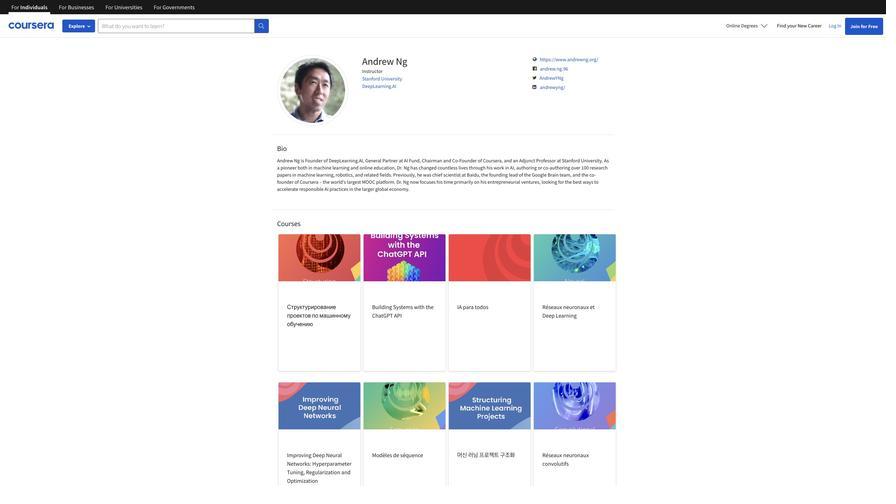 Task type: vqa. For each thing, say whether or not it's contained in the screenshot.
Engineering
no



Task type: describe. For each thing, give the bounding box(es) containing it.
andrew.ng.96 link
[[540, 66, 568, 72]]

online
[[360, 165, 373, 171]]

courses
[[277, 219, 301, 228]]

and up the largest
[[355, 172, 363, 178]]

lives
[[459, 165, 468, 171]]

largest
[[347, 179, 361, 185]]

andrew ng is founder of deeplearning.ai, general partner at ai fund, chairman and co-founder of coursera, and an adjunct professor at stanford university. as a pioneer both in machine learning and online education, dr. ng has changed countless lives through his work in ai, authoring or co-authoring over 100 research papers in machine learning, robotics, and related fields. previously, he was chief scientist at baidu, the founding lead of the google brain team, and the co- founder of coursera – the world's largest mooc platform. dr. ng now focuses his time primarily on his entrepreneurial ventures, looking for the best ways to accelerate responsible ai practices in the larger global economy.
[[277, 157, 609, 192]]

learning
[[333, 165, 350, 171]]

https://www.andrewng.org/
[[540, 56, 599, 63]]

individuals
[[20, 4, 48, 11]]

réseaux for réseaux neuronaux convolutifs
[[543, 452, 562, 459]]

governments
[[163, 4, 195, 11]]

modèles de séquence
[[372, 452, 423, 459]]

online degrees button
[[721, 18, 774, 33]]

ng down previously,
[[403, 179, 409, 185]]

andrew for andrew ng instructor stanford university deeplearning.ai
[[362, 55, 394, 68]]

as
[[604, 157, 609, 164]]

learning,
[[316, 172, 335, 178]]

et
[[590, 304, 595, 311]]

coursera,
[[483, 157, 503, 164]]

1 vertical spatial dr.
[[397, 179, 402, 185]]

for for governments
[[154, 4, 162, 11]]

learning
[[556, 312, 577, 319]]

in down pioneer
[[292, 172, 296, 178]]

explore
[[69, 23, 85, 29]]

primarily
[[454, 179, 473, 185]]

0 vertical spatial co-
[[543, 165, 550, 171]]

and left an
[[504, 157, 512, 164]]

find your new career link
[[774, 21, 826, 30]]

머신 러닝 프로젝트 구조화
[[457, 452, 515, 459]]

he
[[417, 172, 422, 178]]

структурирование проектов по машинному обучению
[[287, 304, 351, 328]]

pioneer
[[281, 165, 297, 171]]

https://www.andrewng.org/ link
[[540, 56, 599, 63]]

modèles de séquence link
[[364, 383, 446, 486]]

through
[[469, 165, 486, 171]]

global
[[375, 186, 388, 192]]

adjunct
[[519, 157, 535, 164]]

university.
[[581, 157, 603, 164]]

modèles
[[372, 452, 392, 459]]

universities
[[114, 4, 142, 11]]

réseaux neuronaux et deep learning link
[[534, 234, 616, 371]]

neuronaux for convolutifs
[[563, 452, 589, 459]]

for businesses
[[59, 4, 94, 11]]

réseaux for réseaux neuronaux et deep learning
[[543, 304, 562, 311]]

ia
[[457, 304, 462, 311]]

ng inside "andrew ng instructor stanford university deeplearning.ai"
[[396, 55, 407, 68]]

deep inside réseaux neuronaux et deep learning
[[543, 312, 555, 319]]

tuning,
[[287, 469, 305, 476]]

api
[[394, 312, 402, 319]]

or
[[538, 165, 542, 171]]

an
[[513, 157, 518, 164]]

in right both
[[309, 165, 313, 171]]

with
[[414, 304, 425, 311]]

online degrees
[[727, 22, 758, 29]]

team,
[[560, 172, 572, 178]]

1 vertical spatial machine
[[297, 172, 315, 178]]

instructor
[[362, 68, 383, 74]]

1 authoring from the left
[[516, 165, 537, 171]]

for inside andrew ng is founder of deeplearning.ai, general partner at ai fund, chairman and co-founder of coursera, and an adjunct professor at stanford university. as a pioneer both in machine learning and online education, dr. ng has changed countless lives through his work in ai, authoring or co-authoring over 100 research papers in machine learning, robotics, and related fields. previously, he was chief scientist at baidu, the founding lead of the google brain team, and the co- founder of coursera – the world's largest mooc platform. dr. ng now focuses his time primarily on his entrepreneurial ventures, looking for the best ways to accelerate responsible ai practices in the larger global economy.
[[558, 179, 564, 185]]

andrew ng instructor stanford university deeplearning.ai
[[362, 55, 407, 89]]

andrew.ng.96
[[540, 66, 568, 72]]

ia para todos
[[457, 304, 489, 311]]

2 authoring from the left
[[550, 165, 570, 171]]

машинному
[[320, 312, 351, 319]]

0 horizontal spatial at
[[399, 157, 403, 164]]

deeplearning.ai
[[362, 83, 397, 89]]

brain
[[548, 172, 559, 178]]

degrees
[[741, 22, 758, 29]]

러닝
[[468, 452, 478, 459]]

accelerate
[[277, 186, 298, 192]]

0 vertical spatial ai
[[404, 157, 408, 164]]

and down over on the right top
[[573, 172, 581, 178]]

online
[[727, 22, 740, 29]]

1 founder from the left
[[305, 157, 323, 164]]

andrewyng link
[[540, 75, 564, 81]]

to
[[594, 179, 599, 185]]

ventures,
[[521, 179, 541, 185]]

проектов
[[287, 312, 311, 319]]

join for free link
[[845, 18, 884, 35]]

systems
[[393, 304, 413, 311]]

deeplearning.ai,
[[329, 157, 364, 164]]

baidu,
[[467, 172, 480, 178]]

0 horizontal spatial ai
[[325, 186, 329, 192]]

deep inside improving deep neural networks: hyperparameter tuning, regularization and optimization
[[313, 452, 325, 459]]

a
[[277, 165, 280, 171]]

economy.
[[389, 186, 410, 192]]

new
[[798, 22, 807, 29]]

regularization
[[306, 469, 340, 476]]

0 vertical spatial dr.
[[397, 165, 403, 171]]

was
[[423, 172, 431, 178]]

–
[[320, 179, 322, 185]]

robotics,
[[336, 172, 354, 178]]

the inside building systems with the chatgpt api
[[426, 304, 434, 311]]

scientist
[[444, 172, 461, 178]]

lead
[[509, 172, 518, 178]]

ia para todos link
[[449, 234, 531, 371]]

and inside improving deep neural networks: hyperparameter tuning, regularization and optimization
[[342, 469, 351, 476]]

education,
[[374, 165, 396, 171]]

What do you want to learn? text field
[[98, 19, 255, 33]]

related
[[364, 172, 379, 178]]

chatgpt
[[372, 312, 393, 319]]

1 vertical spatial co-
[[590, 172, 596, 178]]

find your new career
[[777, 22, 822, 29]]



Task type: locate. For each thing, give the bounding box(es) containing it.
co- right or
[[543, 165, 550, 171]]

the right with
[[426, 304, 434, 311]]

0 horizontal spatial stanford
[[362, 76, 380, 82]]

building systems with the chatgpt api link
[[364, 234, 446, 371]]

None search field
[[98, 19, 269, 33]]

2 for from the left
[[59, 4, 67, 11]]

1 horizontal spatial founder
[[460, 157, 477, 164]]

0 vertical spatial andrew
[[362, 55, 394, 68]]

4 for from the left
[[154, 4, 162, 11]]

andrew
[[362, 55, 394, 68], [277, 157, 293, 164]]

convolutifs
[[543, 460, 569, 467]]

1 horizontal spatial deep
[[543, 312, 555, 319]]

chief
[[432, 172, 443, 178]]

general
[[365, 157, 382, 164]]

deep left neural
[[313, 452, 325, 459]]

2 réseaux from the top
[[543, 452, 562, 459]]

stanford inside "andrew ng instructor stanford university deeplearning.ai"
[[362, 76, 380, 82]]

bio
[[277, 144, 287, 153]]

at up primarily
[[462, 172, 466, 178]]

deep left the learning
[[543, 312, 555, 319]]

0 vertical spatial deep
[[543, 312, 555, 319]]

andrew for andrew ng is founder of deeplearning.ai, general partner at ai fund, chairman and co-founder of coursera, and an adjunct professor at stanford university. as a pioneer both in machine learning and online education, dr. ng has changed countless lives through his work in ai, authoring or co-authoring over 100 research papers in machine learning, robotics, and related fields. previously, he was chief scientist at baidu, the founding lead of the google brain team, and the co- founder of coursera – the world's largest mooc platform. dr. ng now focuses his time primarily on his entrepreneurial ventures, looking for the best ways to accelerate responsible ai practices in the larger global economy.
[[277, 157, 293, 164]]

ai
[[404, 157, 408, 164], [325, 186, 329, 192]]

work
[[494, 165, 504, 171]]

find
[[777, 22, 787, 29]]

time
[[444, 179, 453, 185]]

1 vertical spatial ai
[[325, 186, 329, 192]]

career
[[808, 22, 822, 29]]

0 horizontal spatial founder
[[305, 157, 323, 164]]

구조화
[[500, 452, 515, 459]]

100
[[582, 165, 589, 171]]

stanford
[[362, 76, 380, 82], [562, 157, 580, 164]]

founder up lives
[[460, 157, 477, 164]]

optimization
[[287, 477, 318, 485]]

the down "team,"
[[565, 179, 572, 185]]

1 horizontal spatial for
[[861, 23, 868, 30]]

log in link
[[826, 21, 845, 30]]

coursera
[[300, 179, 319, 185]]

and
[[443, 157, 451, 164], [504, 157, 512, 164], [351, 165, 359, 171], [355, 172, 363, 178], [573, 172, 581, 178], [342, 469, 351, 476]]

responsible
[[299, 186, 324, 192]]

world's
[[331, 179, 346, 185]]

the down through
[[481, 172, 488, 178]]

1 neuronaux from the top
[[563, 304, 589, 311]]

of up through
[[478, 157, 482, 164]]

join
[[851, 23, 860, 30]]

1 vertical spatial réseaux
[[543, 452, 562, 459]]

andrew inside andrew ng is founder of deeplearning.ai, general partner at ai fund, chairman and co-founder of coursera, and an adjunct professor at stanford university. as a pioneer both in machine learning and online education, dr. ng has changed countless lives through his work in ai, authoring or co-authoring over 100 research papers in machine learning, robotics, and related fields. previously, he was chief scientist at baidu, the founding lead of the google brain team, and the co- founder of coursera – the world's largest mooc platform. dr. ng now focuses his time primarily on his entrepreneurial ventures, looking for the best ways to accelerate responsible ai practices in the larger global economy.
[[277, 157, 293, 164]]

machine up coursera
[[297, 172, 315, 178]]

join for free
[[851, 23, 878, 30]]

ng left is
[[294, 157, 300, 164]]

coursera image
[[9, 20, 54, 31]]

for
[[11, 4, 19, 11], [59, 4, 67, 11], [105, 4, 113, 11], [154, 4, 162, 11]]

for left universities
[[105, 4, 113, 11]]

the down the largest
[[354, 186, 361, 192]]

réseaux up the learning
[[543, 304, 562, 311]]

2 horizontal spatial at
[[557, 157, 561, 164]]

0 vertical spatial stanford
[[362, 76, 380, 82]]

머신
[[457, 452, 467, 459]]

changed
[[419, 165, 437, 171]]

1 réseaux from the top
[[543, 304, 562, 311]]

his down chief
[[437, 179, 443, 185]]

your
[[788, 22, 797, 29]]

machine
[[314, 165, 332, 171], [297, 172, 315, 178]]

in
[[838, 22, 842, 29]]

ai,
[[510, 165, 515, 171]]

explore button
[[62, 20, 95, 32]]

for right join
[[861, 23, 868, 30]]

0 horizontal spatial authoring
[[516, 165, 537, 171]]

структурирование проектов по машинному обучению link
[[279, 234, 361, 371]]

0 horizontal spatial deep
[[313, 452, 325, 459]]

the up ventures,
[[524, 172, 531, 178]]

stanford university link
[[362, 76, 402, 82]]

обучению
[[287, 321, 313, 328]]

for for businesses
[[59, 4, 67, 11]]

0 vertical spatial réseaux
[[543, 304, 562, 311]]

neuronaux up the learning
[[563, 304, 589, 311]]

ai left practices
[[325, 186, 329, 192]]

머신 러닝 프로젝트 구조화 link
[[449, 383, 531, 486]]

1 horizontal spatial co-
[[590, 172, 596, 178]]

1 vertical spatial stanford
[[562, 157, 580, 164]]

in left ai,
[[505, 165, 509, 171]]

1 vertical spatial for
[[558, 179, 564, 185]]

of right founder
[[295, 179, 299, 185]]

1 horizontal spatial at
[[462, 172, 466, 178]]

research
[[590, 165, 608, 171]]

building systems with the chatgpt api
[[372, 304, 434, 319]]

0 horizontal spatial andrew
[[277, 157, 293, 164]]

improving deep neural networks: hyperparameter tuning, regularization and optimization link
[[279, 383, 361, 486]]

1 horizontal spatial ai
[[404, 157, 408, 164]]

the down 100
[[582, 172, 589, 178]]

networks:
[[287, 460, 311, 467]]

for down "team,"
[[558, 179, 564, 185]]

réseaux neuronaux convolutifs link
[[534, 383, 616, 486]]

banner navigation
[[6, 0, 200, 14]]

authoring up "team,"
[[550, 165, 570, 171]]

ng
[[396, 55, 407, 68], [294, 157, 300, 164], [404, 165, 410, 171], [403, 179, 409, 185]]

réseaux inside réseaux neuronaux et deep learning
[[543, 304, 562, 311]]

log
[[829, 22, 837, 29]]

and down deeplearning.ai,
[[351, 165, 359, 171]]

1 horizontal spatial authoring
[[550, 165, 570, 171]]

of right lead at the right top of page
[[519, 172, 523, 178]]

dr. up previously,
[[397, 165, 403, 171]]

and down hyperparameter
[[342, 469, 351, 476]]

in down the largest
[[349, 186, 353, 192]]

2 founder from the left
[[460, 157, 477, 164]]

hyperparameter
[[312, 460, 352, 467]]

his down coursera,
[[487, 165, 493, 171]]

stanford down instructor
[[362, 76, 380, 82]]

stanford inside andrew ng is founder of deeplearning.ai, general partner at ai fund, chairman and co-founder of coursera, and an adjunct professor at stanford university. as a pioneer both in machine learning and online education, dr. ng has changed countless lives through his work in ai, authoring or co-authoring over 100 research papers in machine learning, robotics, and related fields. previously, he was chief scientist at baidu, the founding lead of the google brain team, and the co- founder of coursera – the world's largest mooc platform. dr. ng now focuses his time primarily on his entrepreneurial ventures, looking for the best ways to accelerate responsible ai practices in the larger global economy.
[[562, 157, 580, 164]]

machine up the learning,
[[314, 165, 332, 171]]

both
[[298, 165, 308, 171]]

1 for from the left
[[11, 4, 19, 11]]

over
[[571, 165, 581, 171]]

in
[[309, 165, 313, 171], [505, 165, 509, 171], [292, 172, 296, 178], [349, 186, 353, 192]]

de
[[393, 452, 399, 459]]

0 horizontal spatial for
[[558, 179, 564, 185]]

ng up previously,
[[404, 165, 410, 171]]

1 horizontal spatial andrew
[[362, 55, 394, 68]]

dr. up economy.
[[397, 179, 402, 185]]

mooc
[[362, 179, 375, 185]]

0 horizontal spatial co-
[[543, 165, 550, 171]]

co- up to at top
[[590, 172, 596, 178]]

0 vertical spatial neuronaux
[[563, 304, 589, 311]]

réseaux
[[543, 304, 562, 311], [543, 452, 562, 459]]

at right partner
[[399, 157, 403, 164]]

andrew up pioneer
[[277, 157, 293, 164]]

on
[[474, 179, 480, 185]]

réseaux up convolutifs
[[543, 452, 562, 459]]

fund,
[[409, 157, 421, 164]]

profile image
[[277, 55, 348, 126]]

log in
[[829, 22, 842, 29]]

neuronaux inside 'réseaux neuronaux convolutifs'
[[563, 452, 589, 459]]

for left the businesses
[[59, 4, 67, 11]]

for for universities
[[105, 4, 113, 11]]

neuronaux up convolutifs
[[563, 452, 589, 459]]

1 vertical spatial neuronaux
[[563, 452, 589, 459]]

réseaux inside 'réseaux neuronaux convolutifs'
[[543, 452, 562, 459]]

neuronaux for et
[[563, 304, 589, 311]]

for for individuals
[[11, 4, 19, 11]]

по
[[312, 312, 318, 319]]

building
[[372, 304, 392, 311]]

for
[[861, 23, 868, 30], [558, 179, 564, 185]]

1 vertical spatial andrew
[[277, 157, 293, 164]]

founder
[[277, 179, 294, 185]]

founder right is
[[305, 157, 323, 164]]

ways
[[583, 179, 593, 185]]

ai left fund,
[[404, 157, 408, 164]]

0 vertical spatial machine
[[314, 165, 332, 171]]

andrew inside "andrew ng instructor stanford university deeplearning.ai"
[[362, 55, 394, 68]]

founding
[[489, 172, 508, 178]]

entrepreneurial
[[488, 179, 520, 185]]

authoring
[[516, 165, 537, 171], [550, 165, 570, 171]]

réseaux neuronaux et deep learning
[[543, 304, 595, 319]]

now
[[410, 179, 419, 185]]

is
[[301, 157, 304, 164]]

1 horizontal spatial stanford
[[562, 157, 580, 164]]

réseaux neuronaux convolutifs
[[543, 452, 589, 467]]

the right –
[[323, 179, 330, 185]]

3 for from the left
[[105, 4, 113, 11]]

2 neuronaux from the top
[[563, 452, 589, 459]]

of up the learning,
[[324, 157, 328, 164]]

and up countless
[[443, 157, 451, 164]]

at right professor
[[557, 157, 561, 164]]

andrew up instructor
[[362, 55, 394, 68]]

countless
[[438, 165, 458, 171]]

1 vertical spatial deep
[[313, 452, 325, 459]]

ng up university
[[396, 55, 407, 68]]

for universities
[[105, 4, 142, 11]]

for governments
[[154, 4, 195, 11]]

has
[[411, 165, 418, 171]]

best
[[573, 179, 582, 185]]

co-
[[452, 157, 460, 164]]

neuronaux inside réseaux neuronaux et deep learning
[[563, 304, 589, 311]]

andrewyng/ link
[[540, 84, 565, 90]]

stanford up over on the right top
[[562, 157, 580, 164]]

authoring down adjunct
[[516, 165, 537, 171]]

platform.
[[376, 179, 396, 185]]

para
[[463, 304, 474, 311]]

for left individuals
[[11, 4, 19, 11]]

andrewyng
[[540, 75, 564, 81]]

for left the governments
[[154, 4, 162, 11]]

0 vertical spatial for
[[861, 23, 868, 30]]

university
[[381, 76, 402, 82]]

his right the on
[[481, 179, 487, 185]]



